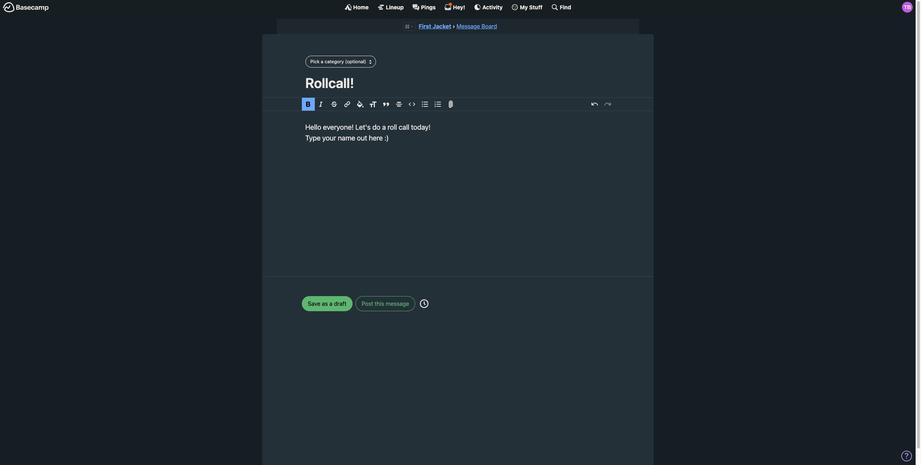 Task type: locate. For each thing, give the bounding box(es) containing it.
message
[[457, 23, 480, 30]]

1 vertical spatial a
[[382, 123, 386, 131]]

hello everyone! let's do a roll call today! type your name out here :)
[[305, 123, 431, 142]]

post this message
[[362, 301, 409, 307]]

2 horizontal spatial a
[[382, 123, 386, 131]]

home link
[[345, 4, 369, 11]]

home
[[353, 4, 369, 10]]

this
[[375, 301, 384, 307]]

type
[[305, 134, 321, 142]]

a right "as"
[[329, 301, 332, 307]]

schedule this to post later image
[[420, 300, 429, 308]]

main element
[[0, 0, 916, 14]]

save
[[308, 301, 320, 307]]

everyone!
[[323, 123, 354, 131]]

(optional)
[[345, 59, 366, 64]]

a right pick
[[321, 59, 323, 64]]

let's
[[355, 123, 371, 131]]

0 vertical spatial a
[[321, 59, 323, 64]]

a right do
[[382, 123, 386, 131]]

find button
[[551, 4, 571, 11]]

find
[[560, 4, 571, 10]]

call
[[399, 123, 409, 131]]

save as a draft
[[308, 301, 347, 307]]

save as a draft button
[[302, 296, 353, 312]]

out
[[357, 134, 367, 142]]

pick a category (optional)
[[310, 59, 366, 64]]

post this message button
[[356, 296, 415, 312]]

0 horizontal spatial a
[[321, 59, 323, 64]]

lineup link
[[377, 4, 404, 11]]

›
[[453, 23, 455, 30]]

2 vertical spatial a
[[329, 301, 332, 307]]

my stuff button
[[511, 4, 543, 11]]

a
[[321, 59, 323, 64], [382, 123, 386, 131], [329, 301, 332, 307]]

lineup
[[386, 4, 404, 10]]



Task type: describe. For each thing, give the bounding box(es) containing it.
hey!
[[453, 4, 465, 10]]

Type a title… text field
[[305, 75, 610, 91]]

category
[[325, 59, 344, 64]]

my stuff
[[520, 4, 543, 10]]

a inside "hello everyone! let's do a roll call today! type your name out here :)"
[[382, 123, 386, 131]]

activity
[[482, 4, 503, 10]]

switch accounts image
[[3, 2, 49, 13]]

as
[[322, 301, 328, 307]]

board
[[482, 23, 497, 30]]

hey! button
[[444, 3, 465, 11]]

roll
[[388, 123, 397, 131]]

stuff
[[529, 4, 543, 10]]

pings
[[421, 4, 436, 10]]

pings button
[[412, 4, 436, 11]]

message board link
[[457, 23, 497, 30]]

message
[[386, 301, 409, 307]]

name
[[338, 134, 355, 142]]

here
[[369, 134, 383, 142]]

tyler black image
[[902, 2, 913, 13]]

activity link
[[474, 4, 503, 11]]

1 horizontal spatial a
[[329, 301, 332, 307]]

post
[[362, 301, 373, 307]]

your
[[322, 134, 336, 142]]

draft
[[334, 301, 347, 307]]

first jacket
[[419, 23, 451, 30]]

› message board
[[453, 23, 497, 30]]

do
[[372, 123, 380, 131]]

first jacket link
[[419, 23, 451, 30]]

:)
[[385, 134, 389, 142]]

pick a category (optional) button
[[305, 56, 376, 68]]

jacket
[[433, 23, 451, 30]]

pick
[[310, 59, 320, 64]]

today!
[[411, 123, 431, 131]]

hello
[[305, 123, 321, 131]]

my
[[520, 4, 528, 10]]

first
[[419, 23, 431, 30]]

Write away… text field
[[284, 111, 632, 268]]



Task type: vqa. For each thing, say whether or not it's contained in the screenshot.
› TO-DOS › NEWSLETTER UPDATES
no



